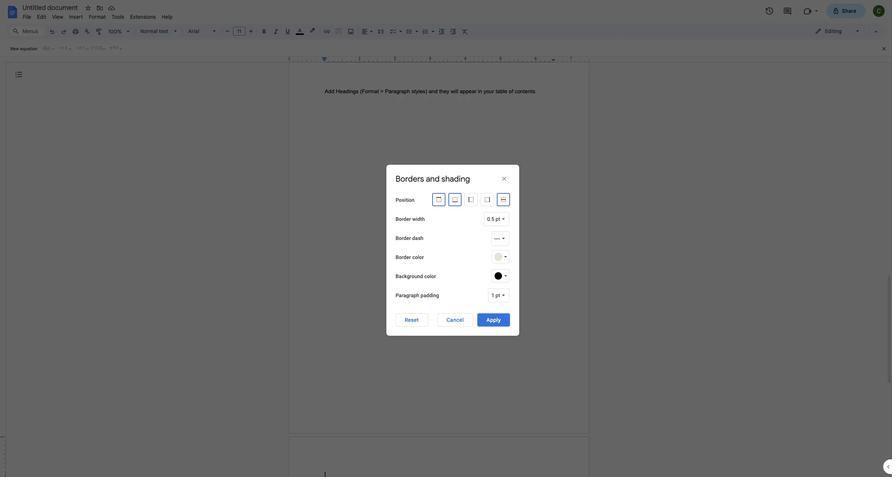 Task type: describe. For each thing, give the bounding box(es) containing it.
background color
[[396, 273, 436, 279]]

cancel button
[[438, 313, 473, 327]]

paragraph padding
[[396, 293, 440, 298]]

borders
[[396, 174, 424, 184]]

menu bar banner
[[0, 0, 893, 477]]

reset button
[[396, 313, 428, 327]]

position
[[396, 197, 415, 203]]

border width list box
[[484, 212, 510, 226]]

position toolbar
[[433, 193, 531, 477]]

0.5 points option
[[488, 215, 501, 223]]

new equation
[[10, 46, 37, 51]]

border dash list box
[[492, 231, 514, 246]]

right margin image
[[552, 57, 589, 62]]

background
[[396, 273, 423, 279]]

color for background color
[[425, 273, 436, 279]]

shading
[[442, 174, 470, 184]]

1 point option
[[492, 292, 501, 299]]

left margin image
[[290, 57, 327, 62]]

menu bar inside menu bar banner
[[20, 10, 176, 22]]

paragraph
[[396, 293, 420, 298]]



Task type: locate. For each thing, give the bounding box(es) containing it.
main toolbar
[[46, 0, 471, 347]]

top margin image
[[0, 437, 6, 475]]

border for border dash
[[396, 235, 411, 241]]

pt inside 1 point option
[[496, 293, 501, 298]]

1 vertical spatial pt
[[496, 293, 501, 298]]

0 horizontal spatial color
[[413, 254, 424, 260]]

1 border from the top
[[396, 216, 411, 222]]

apply button
[[478, 313, 511, 327]]

pt right 1
[[496, 293, 501, 298]]

borders and shading heading
[[396, 174, 470, 184]]

color
[[413, 254, 424, 260], [425, 273, 436, 279]]

and
[[426, 174, 440, 184]]

width
[[413, 216, 425, 222]]

Menus field
[[9, 26, 46, 36]]

2 border from the top
[[396, 235, 411, 241]]

color down dash
[[413, 254, 424, 260]]

0.5
[[488, 216, 495, 222]]

color up padding
[[425, 273, 436, 279]]

1 pt from the top
[[496, 216, 501, 222]]

paragraph padding list box
[[489, 289, 510, 302]]

border for border color
[[396, 254, 411, 260]]

borders and shading dialog
[[387, 165, 531, 477]]

border for border width
[[396, 216, 411, 222]]

dash
[[413, 235, 424, 241]]

1 pt
[[492, 293, 501, 298]]

border dash
[[396, 235, 424, 241]]

new equation button
[[8, 43, 39, 54]]

border left dash
[[396, 235, 411, 241]]

reset
[[405, 317, 419, 323]]

padding
[[421, 293, 440, 298]]

color for border color
[[413, 254, 424, 260]]

pt for 0.5 pt
[[496, 216, 501, 222]]

border color
[[396, 254, 424, 260]]

Star checkbox
[[83, 3, 93, 13]]

Rename text field
[[20, 3, 82, 12]]

1 horizontal spatial color
[[425, 273, 436, 279]]

equation
[[20, 46, 37, 51]]

pt for 1 pt
[[496, 293, 501, 298]]

cancel
[[447, 317, 464, 323]]

1 vertical spatial color
[[425, 273, 436, 279]]

pt inside the 0.5 points option
[[496, 216, 501, 222]]

3 border from the top
[[396, 254, 411, 260]]

pt right 0.5
[[496, 216, 501, 222]]

2 vertical spatial border
[[396, 254, 411, 260]]

equations toolbar
[[0, 42, 893, 57]]

menu bar
[[20, 10, 176, 22]]

share. private to only me. image
[[833, 8, 840, 14]]

0.5 pt
[[488, 216, 501, 222]]

2 pt from the top
[[496, 293, 501, 298]]

0 vertical spatial color
[[413, 254, 424, 260]]

1
[[492, 293, 495, 298]]

new
[[10, 46, 19, 51]]

1 vertical spatial border
[[396, 235, 411, 241]]

border width
[[396, 216, 425, 222]]

borders and shading
[[396, 174, 470, 184]]

borders and shading application
[[0, 0, 893, 477]]

border
[[396, 216, 411, 222], [396, 235, 411, 241], [396, 254, 411, 260]]

border up background at the left bottom
[[396, 254, 411, 260]]

0 vertical spatial pt
[[496, 216, 501, 222]]

pt
[[496, 216, 501, 222], [496, 293, 501, 298]]

border left width
[[396, 216, 411, 222]]

0 vertical spatial border
[[396, 216, 411, 222]]

apply
[[487, 317, 501, 323]]



Task type: vqa. For each thing, say whether or not it's contained in the screenshot.
Borders
yes



